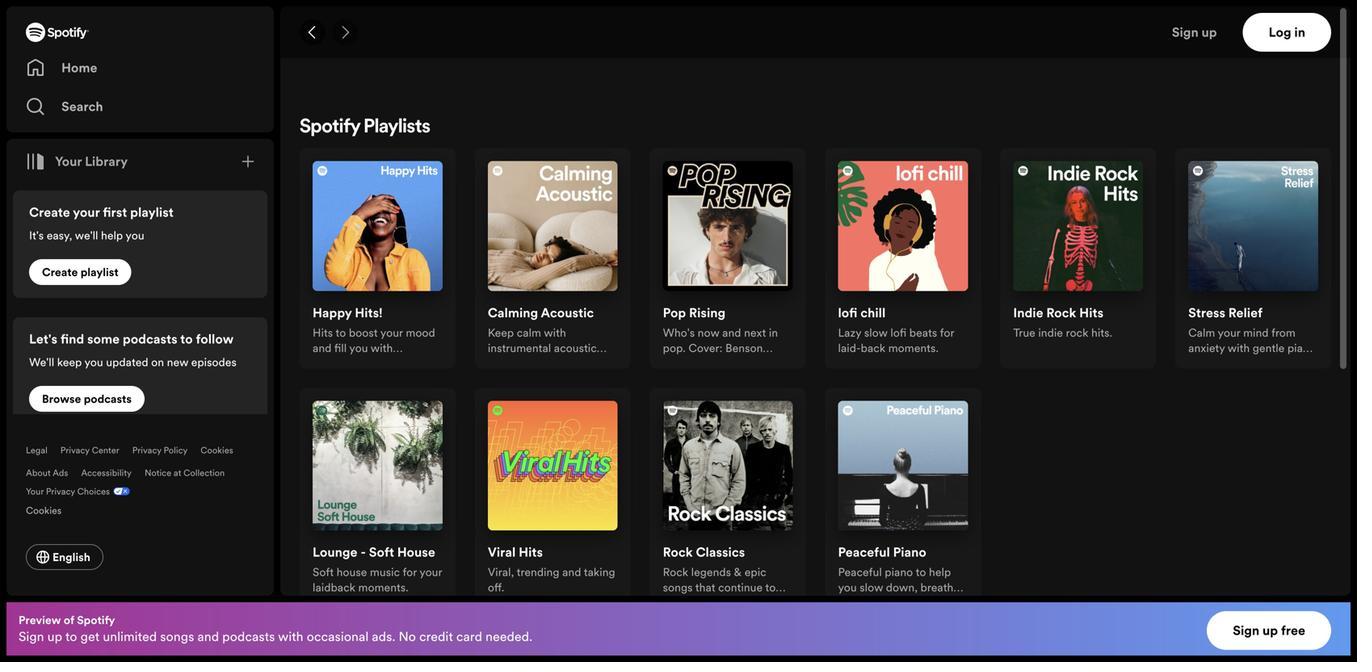 Task type: locate. For each thing, give the bounding box(es) containing it.
create down easy, at the top
[[42, 265, 78, 280]]

of
[[64, 613, 74, 628]]

for down house
[[403, 565, 417, 580]]

podcasts right songs
[[222, 628, 275, 646]]

1 vertical spatial playlist
[[81, 265, 119, 280]]

in right 'log'
[[1295, 23, 1306, 41]]

cookies
[[201, 445, 233, 457], [26, 504, 62, 518]]

go forward image
[[339, 26, 352, 39]]

hits for happy hits!
[[313, 325, 333, 341]]

to down piano
[[916, 565, 927, 580]]

0 horizontal spatial for
[[403, 565, 417, 580]]

tracks.
[[488, 356, 522, 371]]

relief
[[1229, 304, 1263, 322]]

top bar and user menu element
[[280, 6, 1351, 58]]

occasional
[[307, 628, 369, 646]]

1 horizontal spatial your
[[55, 153, 82, 171]]

1 horizontal spatial moments.
[[889, 341, 939, 356]]

up
[[1202, 23, 1218, 41], [1263, 622, 1279, 640], [47, 628, 62, 646]]

you
[[126, 228, 144, 243], [349, 341, 368, 356], [84, 355, 103, 370], [839, 580, 857, 596]]

moments. down lounge - soft house link
[[358, 580, 409, 596]]

help down first
[[101, 228, 123, 243]]

privacy up ads
[[60, 445, 90, 457]]

0 horizontal spatial playlist
[[81, 265, 119, 280]]

with left occasional
[[278, 628, 304, 646]]

playlist
[[130, 204, 174, 221], [81, 265, 119, 280]]

you right keep
[[84, 355, 103, 370]]

on
[[151, 355, 164, 370]]

taking
[[584, 565, 616, 580]]

up left 'log'
[[1202, 23, 1218, 41]]

indie
[[1014, 304, 1044, 322]]

log in button
[[1244, 13, 1332, 52]]

to up new
[[180, 331, 193, 348]]

slow down chill
[[865, 325, 888, 341]]

slow inside lofi chill lazy slow lofi beats for laid-back moments.
[[865, 325, 888, 341]]

0 vertical spatial cookies
[[201, 445, 233, 457]]

california consumer privacy act (ccpa) opt-out icon image
[[110, 486, 130, 501]]

1 vertical spatial peaceful
[[839, 565, 882, 580]]

and inside viral hits viral, trending and taking off.
[[563, 565, 581, 580]]

credit
[[419, 628, 453, 646]]

keep
[[57, 355, 82, 370]]

1 horizontal spatial help
[[929, 565, 951, 580]]

and left "fill"
[[313, 341, 332, 356]]

with
[[544, 325, 566, 341], [371, 341, 393, 356], [1228, 341, 1250, 356], [278, 628, 304, 646]]

0 vertical spatial your
[[55, 153, 82, 171]]

sign inside button
[[1172, 23, 1199, 41]]

0 horizontal spatial help
[[101, 228, 123, 243]]

1 vertical spatial moments.
[[358, 580, 409, 596]]

your inside button
[[55, 153, 82, 171]]

browse podcasts
[[42, 392, 132, 407]]

lounge - soft house soft house music for your laidback moments.
[[313, 544, 442, 596]]

free
[[1282, 622, 1306, 640]]

pop.
[[663, 341, 686, 356]]

1 vertical spatial hits
[[313, 325, 333, 341]]

1 horizontal spatial sign
[[1172, 23, 1199, 41]]

rock inside 'indie rock hits true indie rock hits.'
[[1047, 304, 1077, 322]]

rock up indie
[[1047, 304, 1077, 322]]

and right now on the right of page
[[723, 325, 742, 341]]

for inside the lounge - soft house soft house music for your laidback moments.
[[403, 565, 417, 580]]

2 vertical spatial hits
[[519, 544, 543, 562]]

your inside the lounge - soft house soft house music for your laidback moments.
[[420, 565, 442, 580]]

moments.
[[889, 341, 939, 356], [358, 580, 409, 596]]

1 vertical spatial in
[[769, 325, 778, 341]]

and
[[723, 325, 742, 341], [313, 341, 332, 356], [1189, 356, 1208, 371], [563, 565, 581, 580], [839, 596, 857, 611], [198, 628, 219, 646]]

piano inside peaceful piano peaceful piano to help you slow down, breathe, and relax.
[[885, 565, 914, 580]]

0 horizontal spatial cookies
[[26, 504, 62, 518]]

0 vertical spatial lofi
[[839, 304, 858, 322]]

relax.
[[860, 596, 888, 611]]

1 horizontal spatial hits
[[519, 544, 543, 562]]

1 horizontal spatial rock
[[1047, 304, 1077, 322]]

for right beats
[[940, 325, 955, 341]]

your left library
[[55, 153, 82, 171]]

2 horizontal spatial up
[[1263, 622, 1279, 640]]

piano inside stress relief calm your mind from anxiety with gentle piano and ambient music.
[[1288, 341, 1316, 356]]

viral hits link
[[488, 544, 543, 565]]

fill
[[334, 341, 347, 356]]

0 horizontal spatial up
[[47, 628, 62, 646]]

1 horizontal spatial cookies link
[[201, 445, 233, 457]]

it's
[[29, 228, 44, 243]]

1 vertical spatial slow
[[860, 580, 884, 596]]

1 vertical spatial for
[[403, 565, 417, 580]]

you right "fill"
[[349, 341, 368, 356]]

lounge - soft house link
[[313, 544, 435, 565]]

calm
[[1189, 325, 1216, 341]]

0 vertical spatial moments.
[[889, 341, 939, 356]]

slow inside peaceful piano peaceful piano to help you slow down, breathe, and relax.
[[860, 580, 884, 596]]

beats
[[910, 325, 938, 341]]

cookies down the your privacy choices button
[[26, 504, 62, 518]]

1 vertical spatial create
[[42, 265, 78, 280]]

playlist down we'll
[[81, 265, 119, 280]]

moments. right back
[[889, 341, 939, 356]]

0 vertical spatial slow
[[865, 325, 888, 341]]

up inside button
[[1202, 23, 1218, 41]]

spotify right of
[[77, 613, 115, 628]]

let's
[[29, 331, 57, 348]]

cookies link down the your privacy choices button
[[26, 501, 74, 519]]

go back image
[[306, 26, 319, 39]]

calm
[[517, 325, 541, 341]]

0 horizontal spatial rock
[[663, 544, 693, 562]]

your right the boost at the left of the page
[[380, 325, 403, 341]]

0 horizontal spatial piano
[[885, 565, 914, 580]]

browse
[[42, 392, 81, 407]]

1 vertical spatial help
[[929, 565, 951, 580]]

piano right gentle
[[1288, 341, 1316, 356]]

create inside create playlist button
[[42, 265, 78, 280]]

2 horizontal spatial hits
[[1080, 304, 1104, 322]]

playlist right first
[[130, 204, 174, 221]]

slow
[[865, 325, 888, 341], [860, 580, 884, 596]]

2 vertical spatial podcasts
[[222, 628, 275, 646]]

podcasts down updated
[[84, 392, 132, 407]]

0 horizontal spatial soft
[[313, 565, 334, 580]]

0 horizontal spatial cookies link
[[26, 501, 74, 519]]

spotify inside preview of spotify sign up to get unlimited songs and podcasts with occasional ads. no credit card needed.
[[77, 613, 115, 628]]

happiness!
[[313, 356, 367, 371]]

2 horizontal spatial sign
[[1233, 622, 1260, 640]]

and left "relax."
[[839, 596, 857, 611]]

your
[[55, 153, 82, 171], [26, 486, 44, 498]]

to inside happy hits! hits to boost your mood and fill you with happiness!
[[336, 325, 346, 341]]

piano down piano
[[885, 565, 914, 580]]

find
[[60, 331, 84, 348]]

moments. inside the lounge - soft house soft house music for your laidback moments.
[[358, 580, 409, 596]]

you down first
[[126, 228, 144, 243]]

sign inside button
[[1233, 622, 1260, 640]]

playlist inside create your first playlist it's easy, we'll help you
[[130, 204, 174, 221]]

0 vertical spatial peaceful
[[839, 544, 890, 562]]

rock left classics
[[663, 544, 693, 562]]

with down the hits!
[[371, 341, 393, 356]]

0 vertical spatial help
[[101, 228, 123, 243]]

with down 'acoustic' on the left top of the page
[[544, 325, 566, 341]]

0 vertical spatial piano
[[1288, 341, 1316, 356]]

spotify left the playlists
[[300, 118, 360, 137]]

1 horizontal spatial spotify
[[300, 118, 360, 137]]

in right next
[[769, 325, 778, 341]]

soft down lounge
[[313, 565, 334, 580]]

your down about
[[26, 486, 44, 498]]

up left of
[[47, 628, 62, 646]]

spotify
[[300, 118, 360, 137], [77, 613, 115, 628]]

unlimited
[[103, 628, 157, 646]]

to inside preview of spotify sign up to get unlimited songs and podcasts with occasional ads. no credit card needed.
[[65, 628, 77, 646]]

0 vertical spatial spotify
[[300, 118, 360, 137]]

slow left down,
[[860, 580, 884, 596]]

podcasts up the on
[[123, 331, 177, 348]]

with inside stress relief calm your mind from anxiety with gentle piano and ambient music.
[[1228, 341, 1250, 356]]

0 vertical spatial cookies link
[[201, 445, 233, 457]]

notice at collection link
[[145, 467, 225, 479]]

lofi up 'lazy'
[[839, 304, 858, 322]]

1 horizontal spatial playlist
[[130, 204, 174, 221]]

lazy
[[839, 325, 862, 341]]

and left taking
[[563, 565, 581, 580]]

hits up hits.
[[1080, 304, 1104, 322]]

cookies link
[[201, 445, 233, 457], [26, 501, 74, 519]]

your down house
[[420, 565, 442, 580]]

and right songs
[[198, 628, 219, 646]]

1 horizontal spatial in
[[1295, 23, 1306, 41]]

0 vertical spatial hits
[[1080, 304, 1104, 322]]

0 horizontal spatial moments.
[[358, 580, 409, 596]]

hits
[[1080, 304, 1104, 322], [313, 325, 333, 341], [519, 544, 543, 562]]

1 horizontal spatial lofi
[[891, 325, 907, 341]]

hits inside 'indie rock hits true indie rock hits.'
[[1080, 304, 1104, 322]]

soft right -
[[369, 544, 394, 562]]

1 vertical spatial piano
[[885, 565, 914, 580]]

cookies up collection at the left
[[201, 445, 233, 457]]

podcasts inside let's find some podcasts to follow we'll keep you updated on new episodes
[[123, 331, 177, 348]]

create
[[29, 204, 70, 221], [42, 265, 78, 280]]

peaceful left piano
[[839, 544, 890, 562]]

mood
[[406, 325, 435, 341]]

privacy
[[60, 445, 90, 457], [132, 445, 161, 457], [46, 486, 75, 498]]

privacy for privacy policy
[[132, 445, 161, 457]]

hits inside viral hits viral, trending and taking off.
[[519, 544, 543, 562]]

and inside pop rising who's now and next in pop. cover: benson boone
[[723, 325, 742, 341]]

to
[[336, 325, 346, 341], [180, 331, 193, 348], [916, 565, 927, 580], [65, 628, 77, 646]]

log
[[1269, 23, 1292, 41]]

lofi
[[839, 304, 858, 322], [891, 325, 907, 341]]

create for your
[[29, 204, 70, 221]]

1 horizontal spatial for
[[940, 325, 955, 341]]

0 horizontal spatial hits
[[313, 325, 333, 341]]

1 horizontal spatial up
[[1202, 23, 1218, 41]]

0 vertical spatial in
[[1295, 23, 1306, 41]]

create up easy, at the top
[[29, 204, 70, 221]]

policy
[[164, 445, 188, 457]]

0 vertical spatial podcasts
[[123, 331, 177, 348]]

happy hits! link
[[313, 304, 383, 325]]

log in
[[1269, 23, 1306, 41]]

privacy up notice
[[132, 445, 161, 457]]

0 horizontal spatial sign
[[19, 628, 44, 646]]

music
[[370, 565, 400, 580]]

up for sign up free
[[1263, 622, 1279, 640]]

0 vertical spatial rock
[[1047, 304, 1077, 322]]

now
[[698, 325, 720, 341]]

create your first playlist it's easy, we'll help you
[[29, 204, 174, 243]]

you left "relax."
[[839, 580, 857, 596]]

0 vertical spatial create
[[29, 204, 70, 221]]

help right down,
[[929, 565, 951, 580]]

your down "relief"
[[1218, 325, 1241, 341]]

hits down 'happy'
[[313, 325, 333, 341]]

boone
[[663, 356, 696, 371]]

hits inside happy hits! hits to boost your mood and fill you with happiness!
[[313, 325, 333, 341]]

rock
[[1047, 304, 1077, 322], [663, 544, 693, 562]]

to down 'happy'
[[336, 325, 346, 341]]

up left free
[[1263, 622, 1279, 640]]

in inside pop rising who's now and next in pop. cover: benson boone
[[769, 325, 778, 341]]

piano
[[1288, 341, 1316, 356], [885, 565, 914, 580]]

1 vertical spatial spotify
[[77, 613, 115, 628]]

we'll
[[29, 355, 54, 370]]

0 vertical spatial playlist
[[130, 204, 174, 221]]

your inside stress relief calm your mind from anxiety with gentle piano and ambient music.
[[1218, 325, 1241, 341]]

create inside create your first playlist it's easy, we'll help you
[[29, 204, 70, 221]]

0 vertical spatial soft
[[369, 544, 394, 562]]

for
[[940, 325, 955, 341], [403, 565, 417, 580]]

hits up trending
[[519, 544, 543, 562]]

peaceful up "relax."
[[839, 565, 882, 580]]

with left gentle
[[1228, 341, 1250, 356]]

1 horizontal spatial soft
[[369, 544, 394, 562]]

1 vertical spatial lofi
[[891, 325, 907, 341]]

lofi left beats
[[891, 325, 907, 341]]

sign
[[1172, 23, 1199, 41], [1233, 622, 1260, 640], [19, 628, 44, 646]]

rising
[[689, 304, 726, 322]]

0 horizontal spatial spotify
[[77, 613, 115, 628]]

to left the get
[[65, 628, 77, 646]]

2 peaceful from the top
[[839, 565, 882, 580]]

cookies link up collection at the left
[[201, 445, 233, 457]]

1 vertical spatial your
[[26, 486, 44, 498]]

1 horizontal spatial piano
[[1288, 341, 1316, 356]]

0 horizontal spatial in
[[769, 325, 778, 341]]

ambient
[[1211, 356, 1252, 371]]

next
[[744, 325, 766, 341]]

music.
[[1255, 356, 1288, 371]]

your up we'll
[[73, 204, 100, 221]]

and down calm
[[1189, 356, 1208, 371]]

0 horizontal spatial your
[[26, 486, 44, 498]]

in
[[1295, 23, 1306, 41], [769, 325, 778, 341]]

up inside button
[[1263, 622, 1279, 640]]

0 vertical spatial for
[[940, 325, 955, 341]]

viral,
[[488, 565, 514, 580]]

at
[[174, 467, 181, 479]]



Task type: vqa. For each thing, say whether or not it's contained in the screenshot.
list item containing Playlist
no



Task type: describe. For each thing, give the bounding box(es) containing it.
accessibility
[[81, 467, 132, 479]]

let's find some podcasts to follow we'll keep you updated on new episodes
[[29, 331, 237, 370]]

gentle
[[1253, 341, 1285, 356]]

from
[[1272, 325, 1296, 341]]

sign for sign up
[[1172, 23, 1199, 41]]

privacy down ads
[[46, 486, 75, 498]]

lofi chill link
[[839, 304, 886, 325]]

hits.
[[1092, 325, 1113, 341]]

podcasts inside preview of spotify sign up to get unlimited songs and podcasts with occasional ads. no credit card needed.
[[222, 628, 275, 646]]

about
[[26, 467, 51, 479]]

your privacy choices button
[[26, 486, 110, 498]]

happy hits! hits to boost your mood and fill you with happiness!
[[313, 304, 435, 371]]

your privacy choices
[[26, 486, 110, 498]]

about ads link
[[26, 467, 68, 479]]

browse podcasts link
[[29, 386, 145, 412]]

your inside happy hits! hits to boost your mood and fill you with happiness!
[[380, 325, 403, 341]]

sign up button
[[1166, 13, 1244, 52]]

center
[[92, 445, 119, 457]]

laid-
[[839, 341, 861, 356]]

new
[[167, 355, 188, 370]]

songs
[[160, 628, 194, 646]]

sign inside preview of spotify sign up to get unlimited songs and podcasts with occasional ads. no credit card needed.
[[19, 628, 44, 646]]

rock classics
[[663, 544, 745, 562]]

choices
[[77, 486, 110, 498]]

stress relief calm your mind from anxiety with gentle piano and ambient music.
[[1189, 304, 1316, 371]]

calming acoustic link
[[488, 304, 594, 325]]

your for your library
[[55, 153, 82, 171]]

rock
[[1066, 325, 1089, 341]]

for inside lofi chill lazy slow lofi beats for laid-back moments.
[[940, 325, 955, 341]]

stress
[[1189, 304, 1226, 322]]

ads.
[[372, 628, 396, 646]]

notice
[[145, 467, 171, 479]]

viral hits viral, trending and taking off.
[[488, 544, 616, 596]]

viral
[[488, 544, 516, 562]]

with inside preview of spotify sign up to get unlimited songs and podcasts with occasional ads. no credit card needed.
[[278, 628, 304, 646]]

up inside preview of spotify sign up to get unlimited songs and podcasts with occasional ads. no credit card needed.
[[47, 628, 62, 646]]

true
[[1014, 325, 1036, 341]]

ads
[[53, 467, 68, 479]]

1 vertical spatial cookies link
[[26, 501, 74, 519]]

you inside peaceful piano peaceful piano to help you slow down, breathe, and relax.
[[839, 580, 857, 596]]

search link
[[26, 91, 255, 123]]

calming acoustic keep calm with instrumental acoustic tracks.
[[488, 304, 597, 371]]

laidback
[[313, 580, 356, 596]]

get
[[81, 628, 100, 646]]

legal
[[26, 445, 48, 457]]

search
[[61, 98, 103, 116]]

boost
[[349, 325, 378, 341]]

spotify image
[[26, 23, 89, 42]]

rock classics link
[[663, 544, 745, 565]]

sign up free button
[[1208, 612, 1332, 651]]

needed.
[[486, 628, 533, 646]]

peaceful piano peaceful piano to help you slow down, breathe, and relax.
[[839, 544, 963, 611]]

moments. inside lofi chill lazy slow lofi beats for laid-back moments.
[[889, 341, 939, 356]]

1 peaceful from the top
[[839, 544, 890, 562]]

spotify playlists
[[300, 118, 431, 137]]

home link
[[26, 52, 255, 84]]

hits for indie rock hits
[[1080, 304, 1104, 322]]

indie rock hits true indie rock hits.
[[1014, 304, 1113, 341]]

collection
[[184, 467, 225, 479]]

privacy center link
[[60, 445, 119, 457]]

and inside stress relief calm your mind from anxiety with gentle piano and ambient music.
[[1189, 356, 1208, 371]]

pop
[[663, 304, 686, 322]]

to inside let's find some podcasts to follow we'll keep you updated on new episodes
[[180, 331, 193, 348]]

easy,
[[47, 228, 72, 243]]

lofi chill lazy slow lofi beats for laid-back moments.
[[839, 304, 955, 356]]

1 horizontal spatial cookies
[[201, 445, 233, 457]]

follow
[[196, 331, 234, 348]]

you inside happy hits! hits to boost your mood and fill you with happiness!
[[349, 341, 368, 356]]

playlist inside button
[[81, 265, 119, 280]]

preview
[[19, 613, 61, 628]]

playlists
[[364, 118, 431, 137]]

accessibility link
[[81, 467, 132, 479]]

instrumental
[[488, 341, 551, 356]]

house
[[337, 565, 367, 580]]

hits!
[[355, 304, 383, 322]]

you inside let's find some podcasts to follow we'll keep you updated on new episodes
[[84, 355, 103, 370]]

privacy policy
[[132, 445, 188, 457]]

0 horizontal spatial lofi
[[839, 304, 858, 322]]

1 vertical spatial cookies
[[26, 504, 62, 518]]

down,
[[886, 580, 918, 596]]

indie
[[1039, 325, 1064, 341]]

create playlist button
[[29, 259, 131, 285]]

create for playlist
[[42, 265, 78, 280]]

with inside calming acoustic keep calm with instrumental acoustic tracks.
[[544, 325, 566, 341]]

help inside create your first playlist it's easy, we'll help you
[[101, 228, 123, 243]]

1 vertical spatial rock
[[663, 544, 693, 562]]

sign up
[[1172, 23, 1218, 41]]

you inside create your first playlist it's easy, we'll help you
[[126, 228, 144, 243]]

1 vertical spatial podcasts
[[84, 392, 132, 407]]

with inside happy hits! hits to boost your mood and fill you with happiness!
[[371, 341, 393, 356]]

no
[[399, 628, 416, 646]]

in inside log in button
[[1295, 23, 1306, 41]]

spotify playlists element
[[300, 118, 1332, 611]]

breathe,
[[921, 580, 963, 596]]

english button
[[26, 545, 103, 571]]

first
[[103, 204, 127, 221]]

chill
[[861, 304, 886, 322]]

privacy for privacy center
[[60, 445, 90, 457]]

mind
[[1244, 325, 1269, 341]]

peaceful piano link
[[839, 544, 927, 565]]

updated
[[106, 355, 148, 370]]

your for your privacy choices
[[26, 486, 44, 498]]

main element
[[6, 6, 274, 596]]

happy
[[313, 304, 352, 322]]

and inside peaceful piano peaceful piano to help you slow down, breathe, and relax.
[[839, 596, 857, 611]]

to inside peaceful piano peaceful piano to help you slow down, breathe, and relax.
[[916, 565, 927, 580]]

your inside create your first playlist it's easy, we'll help you
[[73, 204, 100, 221]]

cover:
[[689, 341, 723, 356]]

piano
[[894, 544, 927, 562]]

calming
[[488, 304, 538, 322]]

about ads
[[26, 467, 68, 479]]

and inside preview of spotify sign up to get unlimited songs and podcasts with occasional ads. no credit card needed.
[[198, 628, 219, 646]]

privacy center
[[60, 445, 119, 457]]

we'll
[[75, 228, 98, 243]]

sign for sign up free
[[1233, 622, 1260, 640]]

trending
[[517, 565, 560, 580]]

help inside peaceful piano peaceful piano to help you slow down, breathe, and relax.
[[929, 565, 951, 580]]

and inside happy hits! hits to boost your mood and fill you with happiness!
[[313, 341, 332, 356]]

back
[[861, 341, 886, 356]]

1 vertical spatial soft
[[313, 565, 334, 580]]

stress relief link
[[1189, 304, 1263, 325]]

up for sign up
[[1202, 23, 1218, 41]]

pop rising link
[[663, 304, 726, 325]]

privacy policy link
[[132, 445, 188, 457]]

some
[[87, 331, 120, 348]]



